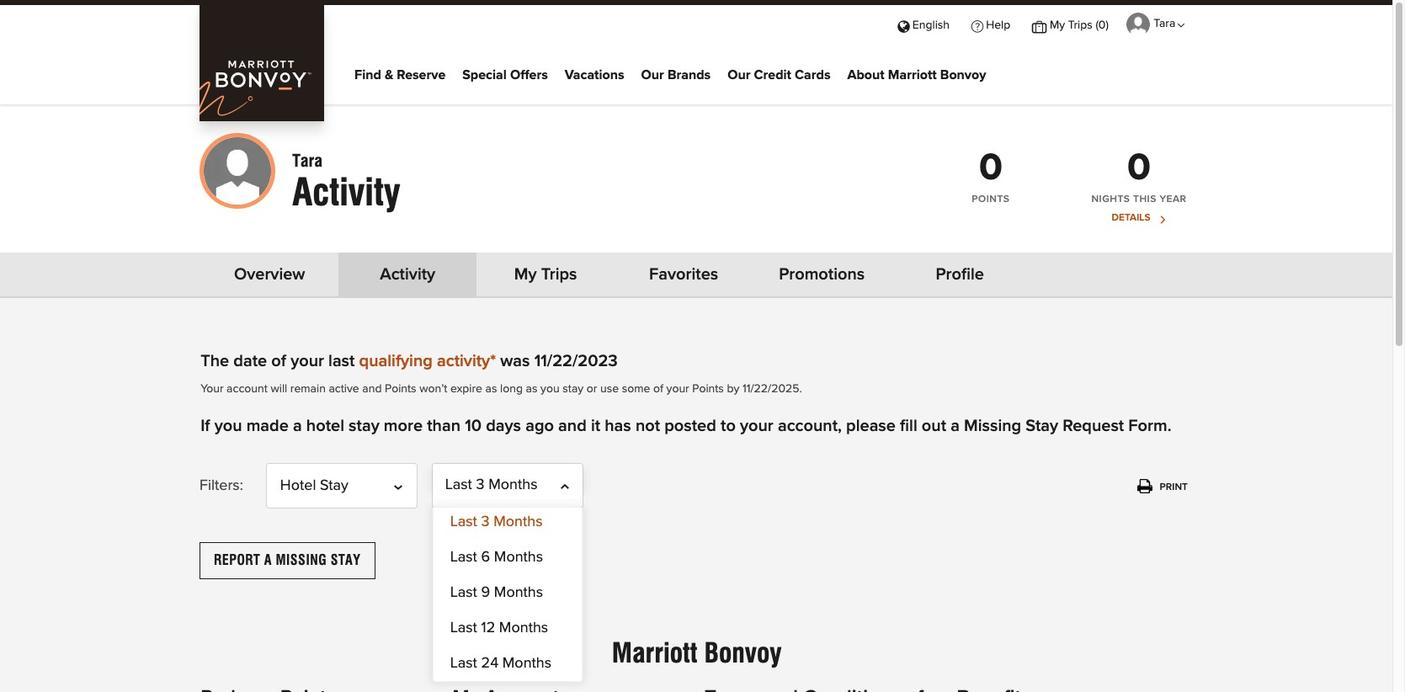 Task type: describe. For each thing, give the bounding box(es) containing it.
vacations
[[565, 68, 624, 81]]

last 12 months option
[[434, 611, 582, 646]]

expire
[[451, 383, 482, 395]]

last 24 months
[[450, 656, 552, 671]]

has
[[605, 418, 631, 435]]

about marriott bonvoy link
[[847, 63, 986, 88]]

months for last 24 months option
[[503, 656, 552, 671]]

use
[[600, 383, 619, 395]]

trips for my trips
[[541, 266, 577, 283]]

our for our brands
[[641, 68, 664, 81]]

print
[[1160, 483, 1188, 493]]

24
[[481, 656, 499, 671]]

your account will remain active and points won't expire as long as you stay or use some of your points by 11/22/2025.
[[201, 383, 802, 395]]

find
[[354, 68, 381, 81]]

english
[[913, 19, 950, 31]]

hotel
[[280, 479, 316, 494]]

11/22/2025.
[[743, 383, 802, 395]]

profile
[[936, 266, 984, 283]]

generic profile image
[[200, 133, 275, 209]]

stay inside button
[[331, 552, 361, 568]]

english link
[[887, 5, 961, 43]]

1 horizontal spatial stay
[[563, 383, 584, 395]]

it
[[591, 418, 600, 435]]

last 6 months option
[[434, 540, 582, 575]]

last for last 6 months option
[[450, 550, 477, 565]]

if you made a hotel stay more than 10 days ago and it has not posted to your account, please fill out a missing stay request form.
[[201, 418, 1172, 435]]

0 nights this year
[[1092, 149, 1187, 204]]

promotions
[[779, 266, 865, 283]]

0 vertical spatial missing
[[964, 418, 1022, 435]]

filters:
[[200, 478, 243, 493]]

request
[[1063, 418, 1124, 435]]

about
[[847, 68, 885, 81]]

my for my trips (0)
[[1050, 19, 1065, 31]]

find & reserve
[[354, 68, 446, 81]]

our credit cards link
[[728, 63, 831, 88]]

last 12 months
[[450, 621, 548, 636]]

0 horizontal spatial of
[[271, 353, 286, 370]]

active
[[329, 383, 359, 395]]

0 points
[[972, 149, 1010, 204]]

last 9 months
[[450, 586, 543, 601]]

help link
[[961, 5, 1021, 43]]

missing inside the report a missing stay button
[[276, 552, 327, 568]]

not
[[636, 418, 660, 435]]

print button
[[1132, 470, 1193, 504]]

report
[[214, 552, 260, 568]]

0 vertical spatial you
[[541, 383, 560, 395]]

0 vertical spatial 3
[[476, 478, 485, 493]]

0 horizontal spatial you
[[214, 418, 242, 435]]

1 vertical spatial stay
[[349, 418, 380, 435]]

days
[[486, 418, 521, 435]]

1 horizontal spatial bonvoy
[[940, 68, 986, 81]]

hotel stay
[[280, 479, 348, 494]]

10
[[465, 418, 482, 435]]

12
[[481, 621, 495, 636]]

&
[[385, 68, 393, 81]]

this
[[1133, 194, 1157, 204]]

last 3 months inside option
[[450, 515, 543, 530]]

months for last 3 months option
[[494, 515, 543, 530]]

suitcase image
[[1032, 19, 1047, 31]]

6
[[481, 550, 490, 565]]

months for last 12 months option
[[499, 621, 548, 636]]

activity
[[380, 266, 435, 283]]

our for our credit cards
[[728, 68, 751, 81]]

1 vertical spatial marriott
[[612, 637, 698, 670]]

2 as from the left
[[526, 383, 538, 395]]

1 as from the left
[[485, 383, 497, 395]]

(0)
[[1096, 19, 1109, 31]]

tara link
[[1120, 5, 1193, 43]]

1 vertical spatial your
[[666, 383, 689, 395]]

will
[[271, 383, 287, 395]]

trips for my trips (0)
[[1068, 19, 1093, 31]]

global header - my account image
[[1126, 12, 1150, 36]]

marriott bonvoy link
[[612, 637, 782, 670]]

qualifying
[[359, 353, 433, 370]]

form.
[[1129, 418, 1172, 435]]

made
[[246, 418, 289, 435]]

a inside button
[[264, 552, 272, 568]]

overview link
[[214, 266, 325, 283]]

report a missing stay button
[[200, 542, 375, 580]]

posted
[[665, 418, 716, 435]]

1 horizontal spatial a
[[293, 418, 302, 435]]

3 inside option
[[481, 515, 490, 530]]

account
[[227, 383, 268, 395]]

to
[[721, 418, 736, 435]]

date
[[234, 353, 267, 370]]

ago
[[526, 418, 554, 435]]

find & reserve link
[[354, 63, 446, 88]]

my for my trips
[[514, 266, 537, 283]]

account,
[[778, 418, 842, 435]]

the date of your last qualifying activity* was 11/22/2023
[[201, 353, 618, 370]]



Task type: vqa. For each thing, say whether or not it's contained in the screenshot.
the left +
no



Task type: locate. For each thing, give the bounding box(es) containing it.
last
[[328, 353, 355, 370]]

0 vertical spatial of
[[271, 353, 286, 370]]

months inside last 12 months option
[[499, 621, 548, 636]]

our brands link
[[641, 63, 711, 88]]

the
[[201, 353, 229, 370]]

0 horizontal spatial points
[[385, 383, 416, 395]]

and right active
[[362, 383, 382, 395]]

1 0 from the left
[[979, 149, 1003, 187]]

was 11/22/2023
[[500, 353, 618, 370]]

if
[[201, 418, 210, 435]]

details
[[1112, 213, 1151, 223]]

qualifying activity* link
[[359, 353, 496, 370]]

marriott bonvoy
[[612, 637, 782, 670]]

1 horizontal spatial as
[[526, 383, 538, 395]]

hotel
[[306, 418, 344, 435]]

help
[[986, 19, 1011, 31]]

0 inside 0 nights this year
[[1127, 149, 1151, 187]]

1 horizontal spatial and
[[558, 418, 587, 435]]

0 horizontal spatial a
[[264, 552, 272, 568]]

months inside last 6 months option
[[494, 550, 543, 565]]

fill
[[900, 418, 918, 435]]

a left hotel
[[293, 418, 302, 435]]

last 3 months up last 3 months option
[[445, 478, 538, 493]]

1 horizontal spatial missing
[[964, 418, 1022, 435]]

0 horizontal spatial missing
[[276, 552, 327, 568]]

months for last 6 months option
[[494, 550, 543, 565]]

missing right out
[[964, 418, 1022, 435]]

stay left or in the bottom left of the page
[[563, 383, 584, 395]]

last for last 3 months option
[[450, 515, 477, 530]]

0 horizontal spatial as
[[485, 383, 497, 395]]

months
[[489, 478, 538, 493], [494, 515, 543, 530], [494, 550, 543, 565], [494, 586, 543, 601], [499, 621, 548, 636], [503, 656, 552, 671]]

months inside last 24 months option
[[503, 656, 552, 671]]

1 horizontal spatial marriott
[[888, 68, 937, 81]]

activity link
[[352, 266, 463, 283]]

last 6 months
[[450, 550, 543, 565]]

about marriott bonvoy
[[847, 68, 986, 81]]

last for last 12 months option
[[450, 621, 477, 636]]

months inside 'last 9 months' 'option'
[[494, 586, 543, 601]]

last left 12
[[450, 621, 477, 636]]

of right some
[[653, 383, 663, 395]]

3
[[476, 478, 485, 493], [481, 515, 490, 530]]

print svg image
[[1137, 480, 1153, 495]]

0 for 0 nights this year
[[1127, 149, 1151, 187]]

tara left arrow down icon
[[1154, 18, 1176, 30]]

won't
[[420, 383, 448, 395]]

favorites
[[649, 266, 718, 283]]

1 horizontal spatial 0
[[1127, 149, 1151, 187]]

0 inside 0 points
[[979, 149, 1003, 187]]

special offers link
[[462, 63, 548, 88]]

offers
[[510, 68, 548, 81]]

0 horizontal spatial trips
[[541, 266, 577, 283]]

activity*
[[437, 353, 496, 370]]

and
[[362, 383, 382, 395], [558, 418, 587, 435]]

1 vertical spatial you
[[214, 418, 242, 435]]

last 3 months
[[445, 478, 538, 493], [450, 515, 543, 530]]

credit
[[754, 68, 791, 81]]

stay right hotel
[[320, 479, 348, 494]]

points down qualifying
[[385, 383, 416, 395]]

your
[[201, 383, 224, 395]]

stay down hotel stay
[[331, 552, 361, 568]]

some
[[622, 383, 650, 395]]

last up last 6 months at left bottom
[[450, 515, 477, 530]]

0 vertical spatial trips
[[1068, 19, 1093, 31]]

details link
[[1085, 213, 1193, 224]]

out
[[922, 418, 946, 435]]

cards
[[795, 68, 831, 81]]

0 vertical spatial bonvoy
[[940, 68, 986, 81]]

your right to
[[740, 418, 774, 435]]

stay right hotel
[[349, 418, 380, 435]]

help image
[[971, 19, 983, 31]]

1 vertical spatial stay
[[320, 479, 348, 494]]

1 vertical spatial 3
[[481, 515, 490, 530]]

last 24 months option
[[434, 646, 582, 682]]

1 horizontal spatial points
[[692, 383, 724, 395]]

last for 'last 9 months' 'option'
[[450, 586, 477, 601]]

reserve
[[397, 68, 446, 81]]

1 vertical spatial trips
[[541, 266, 577, 283]]

profile link
[[904, 266, 1016, 283]]

1 horizontal spatial trips
[[1068, 19, 1093, 31]]

2 0 from the left
[[1127, 149, 1151, 187]]

0 vertical spatial stay
[[563, 383, 584, 395]]

1 vertical spatial missing
[[276, 552, 327, 568]]

0 vertical spatial stay
[[1026, 418, 1058, 435]]

stay left request
[[1026, 418, 1058, 435]]

overview
[[234, 266, 305, 283]]

0 vertical spatial tara
[[1154, 18, 1176, 30]]

0 horizontal spatial bonvoy
[[704, 637, 782, 670]]

points up 'profile'
[[972, 194, 1010, 204]]

3 up 6
[[481, 515, 490, 530]]

1 vertical spatial tara
[[292, 151, 322, 171]]

our left credit
[[728, 68, 751, 81]]

year
[[1160, 194, 1187, 204]]

0 horizontal spatial your
[[291, 353, 324, 370]]

as left long
[[485, 383, 497, 395]]

report a missing stay
[[214, 552, 361, 568]]

of up will
[[271, 353, 286, 370]]

last 3 months up last 6 months at left bottom
[[450, 515, 543, 530]]

bonvoy
[[940, 68, 986, 81], [704, 637, 782, 670]]

list box
[[434, 508, 582, 682]]

long
[[500, 383, 523, 395]]

arrow down image
[[1180, 21, 1186, 30]]

points left by
[[692, 383, 724, 395]]

marriott
[[888, 68, 937, 81], [612, 637, 698, 670]]

months up last 3 months option
[[489, 478, 538, 493]]

a right report
[[264, 552, 272, 568]]

months for 'last 9 months' 'option'
[[494, 586, 543, 601]]

arrow right image
[[1153, 213, 1167, 221]]

0 for 0 points
[[979, 149, 1003, 187]]

months up last 6 months option
[[494, 515, 543, 530]]

1 vertical spatial of
[[653, 383, 663, 395]]

vacations link
[[565, 63, 624, 88]]

0 horizontal spatial our
[[641, 68, 664, 81]]

our credit cards
[[728, 68, 831, 81]]

you down was 11/22/2023
[[541, 383, 560, 395]]

last left 24
[[450, 656, 477, 671]]

2 vertical spatial your
[[740, 418, 774, 435]]

my trips
[[514, 266, 577, 283]]

months right 9
[[494, 586, 543, 601]]

your up if you made a hotel stay more than 10 days ago and it has not posted to your account, please fill out a missing stay request form.
[[666, 383, 689, 395]]

months right 6
[[494, 550, 543, 565]]

special
[[462, 68, 507, 81]]

our inside "link"
[[728, 68, 751, 81]]

1 horizontal spatial your
[[666, 383, 689, 395]]

months right 12
[[499, 621, 548, 636]]

months inside last 3 months option
[[494, 515, 543, 530]]

1 horizontal spatial of
[[653, 383, 663, 395]]

1 vertical spatial last 3 months
[[450, 515, 543, 530]]

2 our from the left
[[728, 68, 751, 81]]

0 horizontal spatial my
[[514, 266, 537, 283]]

2 horizontal spatial a
[[951, 418, 960, 435]]

1 horizontal spatial my
[[1050, 19, 1065, 31]]

2 horizontal spatial points
[[972, 194, 1010, 204]]

or
[[587, 383, 597, 395]]

0 horizontal spatial tara
[[292, 151, 322, 171]]

1 horizontal spatial you
[[541, 383, 560, 395]]

remain
[[290, 383, 326, 395]]

0 horizontal spatial 0
[[979, 149, 1003, 187]]

by
[[727, 383, 740, 395]]

last left 9
[[450, 586, 477, 601]]

our
[[641, 68, 664, 81], [728, 68, 751, 81]]

2 horizontal spatial your
[[740, 418, 774, 435]]

1 horizontal spatial tara
[[1154, 18, 1176, 30]]

0 vertical spatial your
[[291, 353, 324, 370]]

my trips (0)
[[1050, 19, 1109, 31]]

1 our from the left
[[641, 68, 664, 81]]

0 vertical spatial and
[[362, 383, 382, 395]]

1 vertical spatial and
[[558, 418, 587, 435]]

globe image
[[898, 19, 910, 31]]

0
[[979, 149, 1003, 187], [1127, 149, 1151, 187]]

as right long
[[526, 383, 538, 395]]

more
[[384, 418, 423, 435]]

nights
[[1092, 194, 1130, 204]]

months right 24
[[503, 656, 552, 671]]

favorites link
[[628, 266, 739, 283]]

0 vertical spatial last 3 months
[[445, 478, 538, 493]]

missing
[[964, 418, 1022, 435], [276, 552, 327, 568]]

a right out
[[951, 418, 960, 435]]

please
[[846, 418, 896, 435]]

of
[[271, 353, 286, 370], [653, 383, 663, 395]]

0 link
[[1127, 149, 1151, 187]]

0 horizontal spatial stay
[[349, 418, 380, 435]]

list box containing last 3 months
[[434, 508, 582, 682]]

tara right 'generic profile' image
[[292, 151, 322, 171]]

2 vertical spatial stay
[[331, 552, 361, 568]]

as
[[485, 383, 497, 395], [526, 383, 538, 395]]

points
[[972, 194, 1010, 204], [385, 383, 416, 395], [692, 383, 724, 395]]

1 vertical spatial my
[[514, 266, 537, 283]]

0 horizontal spatial marriott
[[612, 637, 698, 670]]

a
[[293, 418, 302, 435], [951, 418, 960, 435], [264, 552, 272, 568]]

last
[[445, 478, 472, 493], [450, 515, 477, 530], [450, 550, 477, 565], [450, 586, 477, 601], [450, 621, 477, 636], [450, 656, 477, 671]]

promotions link
[[766, 266, 878, 283]]

1 vertical spatial bonvoy
[[704, 637, 782, 670]]

last 3 months option
[[434, 508, 582, 540]]

special offers
[[462, 68, 548, 81]]

0 vertical spatial marriott
[[888, 68, 937, 81]]

brands
[[668, 68, 711, 81]]

0 horizontal spatial and
[[362, 383, 382, 395]]

9
[[481, 586, 490, 601]]

3 up last 3 months option
[[476, 478, 485, 493]]

last left 6
[[450, 550, 477, 565]]

0 vertical spatial my
[[1050, 19, 1065, 31]]

last inside 'option'
[[450, 586, 477, 601]]

you right the if at the left
[[214, 418, 242, 435]]

1 horizontal spatial our
[[728, 68, 751, 81]]

missing right report
[[276, 552, 327, 568]]

our left brands
[[641, 68, 664, 81]]

last down 10
[[445, 478, 472, 493]]

and left it
[[558, 418, 587, 435]]

last for last 24 months option
[[450, 656, 477, 671]]

last 9 months option
[[434, 575, 582, 611]]

my trips link
[[490, 266, 601, 283]]

your
[[291, 353, 324, 370], [666, 383, 689, 395], [740, 418, 774, 435]]

your up remain
[[291, 353, 324, 370]]

stay
[[563, 383, 584, 395], [349, 418, 380, 435]]



